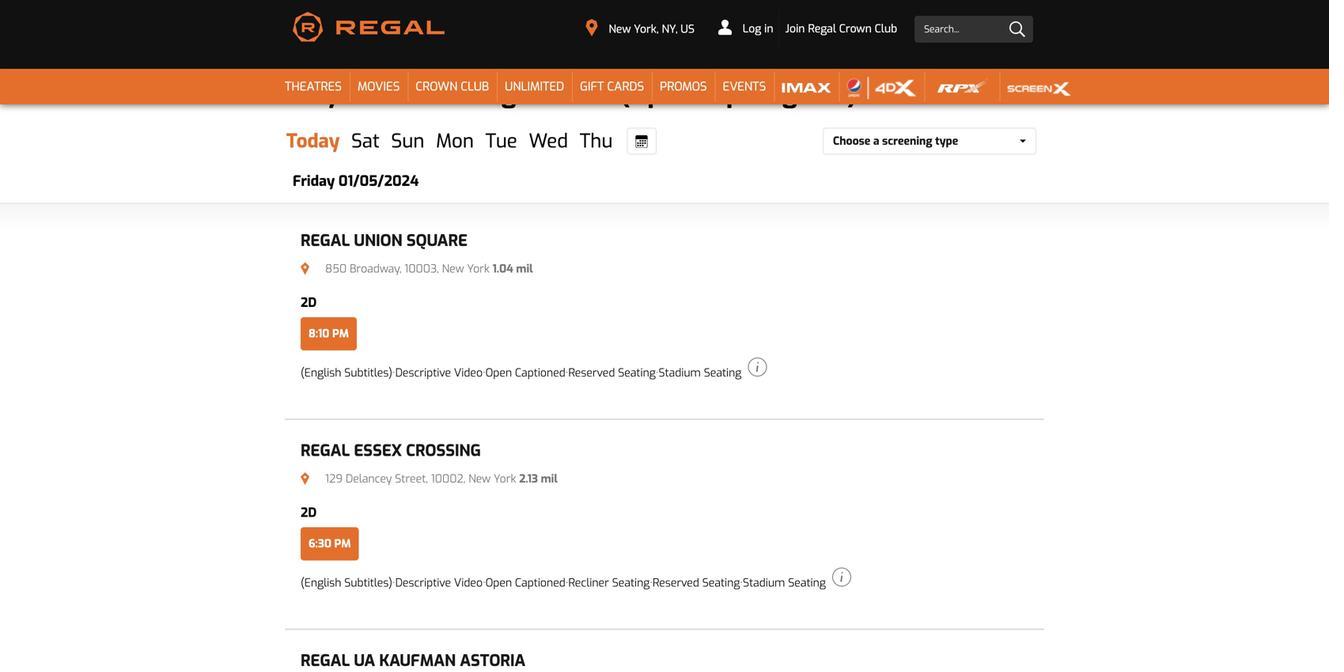Task type: vqa. For each thing, say whether or not it's contained in the screenshot.
Edwards
no



Task type: locate. For each thing, give the bounding box(es) containing it.
crown right join
[[839, 21, 872, 36]]

1 vertical spatial club
[[461, 79, 489, 95]]

1 vertical spatial subtitles
[[344, 576, 389, 590]]

0 vertical spatial (
[[301, 366, 304, 380]]

1 vertical spatial york
[[494, 471, 516, 486]]

1 vertical spatial stadium element
[[743, 576, 826, 590]]

new
[[609, 22, 631, 36], [442, 261, 464, 276], [469, 471, 491, 486]]

captioned
[[515, 366, 566, 380], [515, 576, 566, 590]]

1 descriptive from the top
[[395, 366, 451, 380]]

( for ( english subtitles ) · descriptive video · open captioned · reserved seating · stadium seating
[[301, 366, 304, 380]]

choose
[[833, 134, 871, 148]]

york
[[467, 261, 490, 276], [494, 471, 516, 486]]

0 horizontal spatial club
[[461, 79, 489, 95]]

·
[[393, 366, 395, 380], [483, 366, 486, 380], [566, 366, 569, 380], [656, 366, 659, 380], [393, 576, 395, 590], [483, 576, 486, 590], [566, 576, 569, 590], [650, 576, 653, 590], [740, 576, 743, 590]]

map mark icon image left "129"
[[301, 472, 310, 485]]

dv element for crossing
[[395, 576, 483, 590]]

regal inside "link"
[[301, 230, 350, 251]]

gift
[[580, 79, 604, 95]]

new right 10002,
[[469, 471, 491, 486]]

2 screening type: 2d element from the top
[[301, 504, 317, 521]]

buy
[[293, 77, 338, 110]]

1 map mark icon image from the top
[[301, 262, 310, 275]]

for
[[435, 77, 471, 110]]

0 vertical spatial screening type: 2d element
[[301, 294, 317, 311]]

1 vertical spatial pm
[[334, 537, 351, 551]]

( english subtitles ) · descriptive video · open captioned · reserved seating · stadium seating
[[301, 366, 742, 380]]

oc element
[[486, 366, 566, 380], [486, 576, 566, 590]]

unlimited link
[[497, 69, 572, 105]]

0 vertical spatial captioned
[[515, 366, 566, 380]]

pm right 6:30
[[334, 537, 351, 551]]

new right 10003,
[[442, 261, 464, 276]]

subtitles
[[344, 366, 389, 380], [344, 576, 389, 590]]

1 vertical spatial (
[[301, 576, 304, 590]]

subtitles down "8:10 pm" 'link'
[[344, 366, 389, 380]]

crossing
[[406, 440, 481, 461]]

0 vertical spatial descriptive
[[395, 366, 451, 380]]

( for ( english subtitles ) · descriptive video · open captioned · recliner seating · reserved seating · stadium seating
[[301, 576, 304, 590]]

0 vertical spatial subtitles
[[344, 366, 389, 380]]

01/05/2024
[[339, 172, 419, 191]]

1 oc element from the top
[[486, 366, 566, 380]]

2.13
[[519, 471, 538, 486]]

recliner
[[569, 576, 609, 590]]

seating
[[618, 366, 656, 380], [704, 366, 742, 380], [612, 576, 650, 590], [702, 576, 740, 590], [788, 576, 826, 590]]

2 vertical spatial regal
[[301, 440, 350, 461]]

sub-titled element down "8:10 pm" 'link'
[[304, 366, 389, 380]]

0 horizontal spatial new
[[442, 261, 464, 276]]

regal up 850
[[301, 230, 350, 251]]

1 vertical spatial )
[[389, 576, 393, 590]]

0 horizontal spatial stadium
[[659, 366, 701, 380]]

1 vertical spatial mil
[[541, 471, 558, 486]]

regal right join
[[808, 21, 836, 36]]

1 vertical spatial map mark icon image
[[301, 472, 310, 485]]

0 vertical spatial video
[[454, 366, 483, 380]]

cards
[[607, 79, 644, 95]]

1 horizontal spatial reserved
[[653, 576, 699, 590]]

pm for union
[[332, 327, 349, 341]]

0 vertical spatial 2d
[[301, 294, 317, 311]]

2 captioned from the top
[[515, 576, 566, 590]]

video for reserved
[[454, 366, 483, 380]]

crown club link
[[408, 69, 497, 105]]

1 english from the top
[[304, 366, 341, 380]]

map mark icon image left 850
[[301, 262, 310, 275]]

screening type: 2d element for regal essex crossing
[[301, 504, 317, 521]]

york,
[[634, 22, 659, 36]]

0 horizontal spatial crown
[[416, 79, 458, 95]]

1 vertical spatial oc element
[[486, 576, 566, 590]]

pm inside 'link'
[[332, 327, 349, 341]]

1 vertical spatial sub-titled element
[[304, 576, 389, 590]]

1 vertical spatial captioned
[[515, 576, 566, 590]]

mil
[[516, 261, 533, 276], [541, 471, 558, 486]]

2 english from the top
[[304, 576, 341, 590]]

0 horizontal spatial stadium element
[[659, 366, 742, 380]]

click here to enter the regal essex crossing theatre page element
[[301, 439, 1029, 463]]

0 vertical spatial club
[[875, 21, 897, 36]]

1 video from the top
[[454, 366, 483, 380]]

2 video from the top
[[454, 576, 483, 590]]

1 horizontal spatial new
[[469, 471, 491, 486]]

2 oc element from the top
[[486, 576, 566, 590]]

join regal crown club
[[785, 21, 897, 36]]

0 vertical spatial open
[[486, 366, 512, 380]]

10003,
[[405, 261, 439, 276]]

gift cards
[[580, 79, 644, 95]]

0 vertical spatial oc element
[[486, 366, 566, 380]]

screening type: 2d element up 6:30
[[301, 504, 317, 521]]

1 vertical spatial dv element
[[395, 576, 483, 590]]

2d up 8:10 on the left
[[301, 294, 317, 311]]

2 subtitles from the top
[[344, 576, 389, 590]]

subtitles down 6:30 pm "link"
[[344, 576, 389, 590]]

screening type: 2d element for regal union square
[[301, 294, 317, 311]]

2 open from the top
[[486, 576, 512, 590]]

0 horizontal spatial reserved
[[569, 366, 615, 380]]

) for ( english subtitles ) · descriptive video · open captioned · reserved seating · stadium seating
[[389, 366, 393, 380]]

club
[[875, 21, 897, 36], [461, 79, 489, 95]]

pm
[[332, 327, 349, 341], [334, 537, 351, 551]]

log in
[[740, 21, 774, 36]]

1 screening type: 2d element from the top
[[301, 294, 317, 311]]

events
[[723, 79, 766, 95]]

pm right 8:10 on the left
[[332, 327, 349, 341]]

( down "8:10 pm" 'link'
[[301, 366, 304, 380]]

york left "1.04"
[[467, 261, 490, 276]]

6:30 pm link
[[301, 527, 359, 561]]

6:30 pm
[[309, 537, 351, 551]]

1 vertical spatial open
[[486, 576, 512, 590]]

english down 8:10 on the left
[[304, 366, 341, 380]]

open for recliner
[[486, 576, 512, 590]]

2d
[[301, 294, 317, 311], [301, 504, 317, 521]]

regal essex crossing
[[301, 440, 481, 461]]

regal for regal union square
[[301, 230, 350, 251]]

1 dv element from the top
[[395, 366, 483, 380]]

descriptive
[[395, 366, 451, 380], [395, 576, 451, 590]]

1 vertical spatial 2d
[[301, 504, 317, 521]]

log in link
[[713, 9, 780, 48]]

2 2d from the top
[[301, 504, 317, 521]]

sub-titled element down 6:30 pm "link"
[[304, 576, 389, 590]]

subtitles for ( english subtitles ) · descriptive video · open captioned · recliner seating · reserved seating · stadium seating
[[344, 576, 389, 590]]

stadium element left showtime details icon
[[659, 366, 742, 380]]

0 vertical spatial pm
[[332, 327, 349, 341]]

1 vertical spatial screening type: 2d element
[[301, 504, 317, 521]]

screening type: 2d element
[[301, 294, 317, 311], [301, 504, 317, 521]]

crown up mon
[[416, 79, 458, 95]]

pm inside "link"
[[334, 537, 351, 551]]

pepsi 4dx logo image
[[847, 76, 917, 100]]

1 captioned from the top
[[515, 366, 566, 380]]

map mark icon image
[[301, 262, 310, 275], [301, 472, 310, 485]]

today
[[286, 128, 340, 154]]

street,
[[395, 471, 428, 486]]

screening type: 2d element up 8:10 on the left
[[301, 294, 317, 311]]

8:10
[[309, 327, 329, 341]]

promos link
[[652, 69, 715, 105]]

crown
[[839, 21, 872, 36], [416, 79, 458, 95]]

1 2d from the top
[[301, 294, 317, 311]]

2 map mark icon image from the top
[[301, 472, 310, 485]]

english down 6:30
[[304, 576, 341, 590]]

imax image
[[782, 76, 831, 100]]

2 ( from the top
[[301, 576, 304, 590]]

reserved-selected element
[[569, 366, 656, 380], [653, 576, 740, 590]]

english
[[304, 366, 341, 380], [304, 576, 341, 590]]

(
[[301, 366, 304, 380], [301, 576, 304, 590]]

regal up "129"
[[301, 440, 350, 461]]

open
[[486, 366, 512, 380], [486, 576, 512, 590]]

1 subtitles from the top
[[344, 366, 389, 380]]

stadium left showtime details icon
[[659, 366, 701, 380]]

stadium element
[[659, 366, 742, 380], [743, 576, 826, 590]]

0 horizontal spatial york
[[467, 261, 490, 276]]

dv element
[[395, 366, 483, 380], [395, 576, 483, 590]]

0 vertical spatial new
[[609, 22, 631, 36]]

video
[[454, 366, 483, 380], [454, 576, 483, 590]]

regal
[[808, 21, 836, 36], [301, 230, 350, 251], [301, 440, 350, 461]]

group
[[280, 128, 657, 155]]

0 vertical spatial stadium element
[[659, 366, 742, 380]]

1 ) from the top
[[389, 366, 393, 380]]

mil right "1.04"
[[516, 261, 533, 276]]

regal for regal essex crossing
[[301, 440, 350, 461]]

join
[[785, 21, 805, 36]]

1 vertical spatial reserved
[[653, 576, 699, 590]]

0 vertical spatial dv element
[[395, 366, 483, 380]]

square
[[407, 230, 468, 251]]

2 dv element from the top
[[395, 576, 483, 590]]

0 vertical spatial sub-titled element
[[304, 366, 389, 380]]

promos
[[660, 79, 707, 95]]

club up mon button at left top
[[461, 79, 489, 95]]

6:30
[[309, 537, 332, 551]]

0 vertical spatial )
[[389, 366, 393, 380]]

screenx image
[[1008, 76, 1071, 100]]

regal image
[[293, 12, 445, 41]]

open for reserved
[[486, 366, 512, 380]]

cap/eng
[[698, 77, 797, 110]]

1 sub-titled element from the top
[[304, 366, 389, 380]]

8:10 pm
[[309, 327, 349, 341]]

mon
[[436, 128, 474, 154]]

2d up 6:30
[[301, 504, 317, 521]]

oc element for regal essex crossing
[[486, 576, 566, 590]]

0 vertical spatial english
[[304, 366, 341, 380]]

1 horizontal spatial stadium
[[743, 576, 785, 590]]

)
[[389, 366, 393, 380], [389, 576, 393, 590]]

new left york,
[[609, 22, 631, 36]]

1 horizontal spatial club
[[875, 21, 897, 36]]

stadium
[[659, 366, 701, 380], [743, 576, 785, 590]]

reserved
[[569, 366, 615, 380], [653, 576, 699, 590]]

1 vertical spatial regal
[[301, 230, 350, 251]]

0 vertical spatial mil
[[516, 261, 533, 276]]

mil right 2.13
[[541, 471, 558, 486]]

video for recliner
[[454, 576, 483, 590]]

screening
[[882, 134, 933, 148]]

1 ( from the top
[[301, 366, 304, 380]]

regal essex crossing link
[[301, 439, 1029, 463]]

1 vertical spatial english
[[304, 576, 341, 590]]

( down 6:30 pm "link"
[[301, 576, 304, 590]]

2 sub-titled element from the top
[[304, 576, 389, 590]]

recliner element
[[569, 576, 650, 590]]

1 open from the top
[[486, 366, 512, 380]]

stadium element left showtime details image
[[743, 576, 826, 590]]

movies link
[[350, 69, 408, 105]]

2 vertical spatial new
[[469, 471, 491, 486]]

2 descriptive from the top
[[395, 576, 451, 590]]

stadium left showtime details image
[[743, 576, 785, 590]]

rpx - regal premium experience image
[[933, 76, 992, 100]]

sub-titled element for essex
[[304, 576, 389, 590]]

1 vertical spatial descriptive
[[395, 576, 451, 590]]

2 ) from the top
[[389, 576, 393, 590]]

0 vertical spatial map mark icon image
[[301, 262, 310, 275]]

club up pepsi 4dx logo
[[875, 21, 897, 36]]

map mark icon image for regal essex crossing
[[301, 472, 310, 485]]

1 vertical spatial video
[[454, 576, 483, 590]]

sub-titled element
[[304, 366, 389, 380], [304, 576, 389, 590]]

york left 2.13
[[494, 471, 516, 486]]

buy tickets for night swim (open cap/eng sub)
[[293, 77, 858, 110]]

2d for regal essex crossing
[[301, 504, 317, 521]]

1 horizontal spatial crown
[[839, 21, 872, 36]]



Task type: describe. For each thing, give the bounding box(es) containing it.
) for ( english subtitles ) · descriptive video · open captioned · recliner seating · reserved seating · stadium seating
[[389, 576, 393, 590]]

2 horizontal spatial new
[[609, 22, 631, 36]]

thu
[[580, 128, 613, 154]]

wed
[[529, 128, 568, 154]]

group containing today
[[280, 128, 657, 155]]

ny,
[[662, 22, 678, 36]]

850 broadway, 10003, new york 1.04 mil
[[322, 261, 533, 276]]

crown club
[[416, 79, 489, 95]]

new york, ny, us link
[[576, 15, 705, 42]]

sun button
[[385, 128, 431, 155]]

850
[[325, 261, 347, 276]]

0 vertical spatial york
[[467, 261, 490, 276]]

129 delancey street, 10002, new york 2.13 mil
[[322, 471, 558, 486]]

mon button
[[430, 128, 480, 155]]

captioned for reserved
[[515, 366, 566, 380]]

type
[[935, 134, 958, 148]]

sub)
[[804, 77, 858, 110]]

showtime details image
[[748, 358, 767, 377]]

join regal crown club link
[[780, 9, 903, 48]]

unlimited
[[505, 79, 564, 95]]

movies
[[358, 79, 400, 95]]

10002,
[[431, 471, 466, 486]]

descriptive for ( english subtitles ) · descriptive video · open captioned · recliner seating · reserved seating · stadium seating
[[395, 576, 451, 590]]

thu button
[[574, 128, 619, 155]]

in
[[764, 21, 774, 36]]

captioned for recliner
[[515, 576, 566, 590]]

gift cards link
[[572, 69, 652, 105]]

choose a screening type button
[[823, 128, 1037, 155]]

0 vertical spatial reserved-selected element
[[569, 366, 656, 380]]

a
[[873, 134, 880, 148]]

1 horizontal spatial mil
[[541, 471, 558, 486]]

new york, ny, us
[[609, 22, 695, 36]]

sat button
[[345, 128, 386, 155]]

essex
[[354, 440, 402, 461]]

union
[[354, 230, 403, 251]]

1 vertical spatial new
[[442, 261, 464, 276]]

oc element for regal union square
[[486, 366, 566, 380]]

dv element for square
[[395, 366, 483, 380]]

1 vertical spatial crown
[[416, 79, 458, 95]]

( english subtitles ) · descriptive video · open captioned · recliner seating · reserved seating · stadium seating
[[301, 576, 826, 590]]

sub-titled element for union
[[304, 366, 389, 380]]

wed button
[[523, 128, 574, 155]]

choose a screening type
[[833, 134, 958, 148]]

(open
[[620, 77, 691, 110]]

english for ( english subtitles ) · descriptive video · open captioned · reserved seating · stadium seating
[[304, 366, 341, 380]]

regal union square link
[[301, 229, 1029, 253]]

delancey
[[346, 471, 392, 486]]

map mark icon image for regal union square
[[301, 262, 310, 275]]

broadway,
[[350, 261, 402, 276]]

night
[[477, 77, 541, 110]]

events link
[[715, 69, 774, 105]]

map marker icon image
[[586, 19, 598, 36]]

129
[[325, 471, 343, 486]]

1 horizontal spatial stadium element
[[743, 576, 826, 590]]

theatres
[[285, 79, 342, 95]]

regal union square
[[301, 230, 468, 251]]

sun
[[391, 128, 425, 154]]

subtitles for ( english subtitles ) · descriptive video · open captioned · reserved seating · stadium seating
[[344, 366, 389, 380]]

0 vertical spatial stadium
[[659, 366, 701, 380]]

tue
[[486, 128, 517, 154]]

tue button
[[479, 128, 524, 155]]

click here to enter the regal union square theatre page element
[[301, 229, 1029, 253]]

click here to enter the regal ua kaufman astoria theatre page element
[[301, 649, 1029, 670]]

0 vertical spatial reserved
[[569, 366, 615, 380]]

tickets
[[345, 77, 429, 110]]

friday 01/05/2024
[[293, 172, 419, 191]]

friday
[[293, 172, 335, 191]]

theatres link
[[277, 69, 350, 105]]

Search... text field
[[915, 16, 1034, 43]]

1 vertical spatial stadium
[[743, 576, 785, 590]]

user icon image
[[718, 19, 732, 35]]

0 horizontal spatial mil
[[516, 261, 533, 276]]

today button
[[280, 128, 346, 155]]

1 horizontal spatial york
[[494, 471, 516, 486]]

0 vertical spatial crown
[[839, 21, 872, 36]]

english for ( english subtitles ) · descriptive video · open captioned · recliner seating · reserved seating · stadium seating
[[304, 576, 341, 590]]

2d for regal union square
[[301, 294, 317, 311]]

showtime details image
[[832, 568, 851, 587]]

swim
[[548, 77, 614, 110]]

pick a date image
[[636, 135, 648, 148]]

pm for essex
[[334, 537, 351, 551]]

1.04
[[493, 261, 513, 276]]

1 vertical spatial reserved-selected element
[[653, 576, 740, 590]]

sat
[[351, 128, 380, 154]]

8:10 pm link
[[301, 317, 357, 351]]

descriptive for ( english subtitles ) · descriptive video · open captioned · reserved seating · stadium seating
[[395, 366, 451, 380]]

us
[[681, 22, 695, 36]]

log
[[743, 21, 762, 36]]

0 vertical spatial regal
[[808, 21, 836, 36]]



